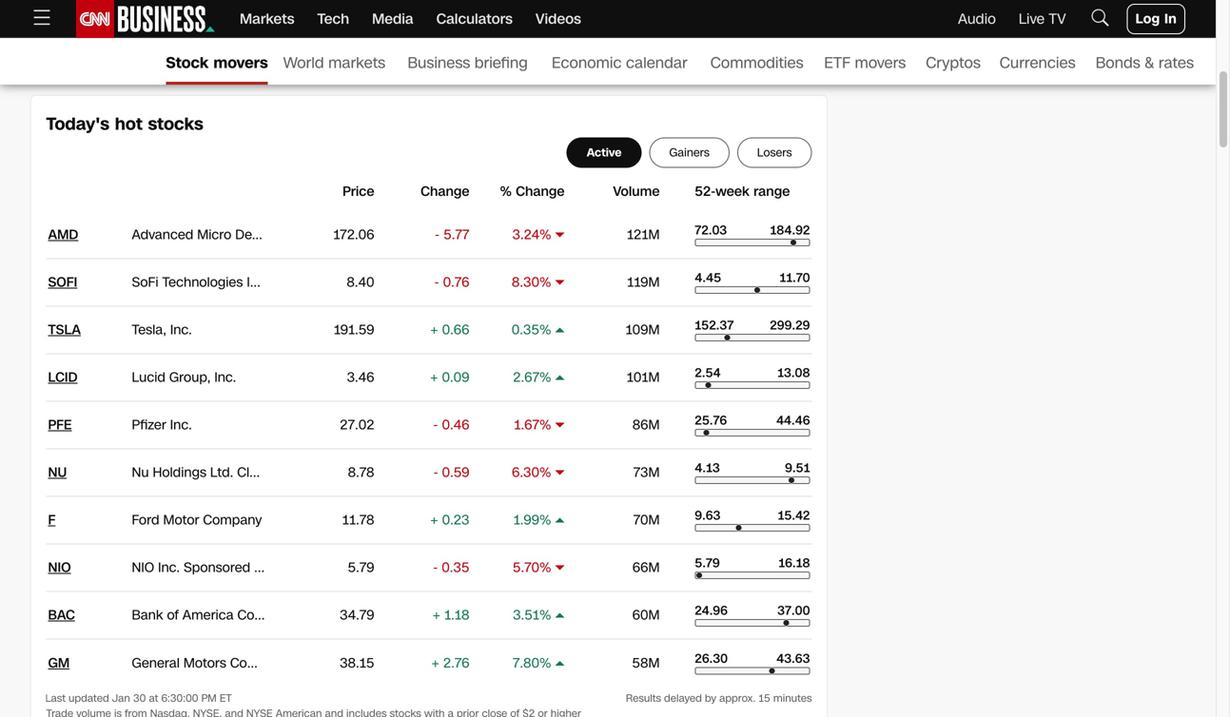 Task type: locate. For each thing, give the bounding box(es) containing it.
devices,
[[235, 226, 287, 244]]

0 horizontal spatial a
[[274, 463, 283, 482]]

15.42
[[778, 507, 810, 524]]

11.78
[[342, 511, 374, 530]]

58m
[[632, 654, 660, 673]]

business briefing
[[408, 52, 528, 74]]

change up "- 5.77"
[[421, 182, 470, 201]]

0 horizontal spatial change
[[421, 182, 470, 201]]

class right ltd.
[[237, 463, 270, 482]]

52-
[[695, 182, 716, 201]]

- for - 0.35
[[433, 559, 438, 577]]

- down + 0.23 on the bottom of the page
[[433, 559, 438, 577]]

0.76
[[443, 273, 470, 292]]

1 horizontal spatial nio
[[132, 559, 154, 577]]

inc. right devices,
[[290, 226, 312, 244]]

price
[[343, 182, 374, 201]]

1 movers from the left
[[213, 52, 268, 74]]

0 horizontal spatial class
[[237, 463, 270, 482]]

active
[[587, 145, 622, 161]]

change up 3.24 %
[[516, 182, 565, 201]]

a
[[274, 463, 283, 482], [322, 559, 331, 577]]

+ for + 1.18
[[433, 606, 441, 625]]

lcid
[[48, 368, 78, 387]]

- 0.76
[[434, 273, 470, 292]]

0.35 %
[[512, 321, 551, 339]]

+ for + 0.23
[[430, 511, 438, 530]]

technologies
[[162, 273, 243, 292]]

advanced micro devices, inc.
[[132, 226, 312, 244]]

company up nio inc. sponsored adr class a
[[203, 511, 262, 530]]

sofi
[[48, 273, 77, 292]]

gm link
[[48, 654, 70, 673]]

delayed
[[664, 691, 702, 706]]

class right adr
[[285, 559, 318, 577]]

25.76
[[695, 412, 727, 429]]

- left the "0.46"
[[433, 416, 438, 434]]

3.46
[[347, 368, 374, 387]]

- for - 0.59
[[433, 463, 438, 482]]

0 vertical spatial company
[[203, 511, 262, 530]]

inc. right tesla,
[[170, 321, 192, 339]]

0.23
[[442, 511, 470, 530]]

inc. right pfizer
[[170, 416, 192, 434]]

+ for + 2.76
[[432, 654, 440, 673]]

+ left 0.09 on the bottom of the page
[[430, 368, 438, 387]]

tesla, inc.
[[132, 321, 192, 339]]

ford motor company
[[132, 511, 262, 530]]

1 vertical spatial class
[[285, 559, 318, 577]]

results delayed by approx. 15 minutes
[[626, 691, 812, 706]]

commodities link
[[711, 37, 809, 85]]

of
[[167, 606, 179, 625]]

0 vertical spatial class
[[237, 463, 270, 482]]

pfe
[[48, 416, 72, 434]]

nio up the bac "link"
[[48, 559, 71, 577]]

37.00
[[777, 602, 810, 619]]

log in
[[1136, 10, 1177, 28]]

jan
[[112, 691, 130, 706]]

0.35 down 0.23
[[442, 559, 470, 577]]

nio for nio inc. sponsored adr class a
[[132, 559, 154, 577]]

+ left 0.66
[[430, 321, 438, 339]]

videos
[[536, 9, 581, 29]]

1.18
[[444, 606, 470, 625]]

- for - 0.46
[[433, 416, 438, 434]]

73m
[[633, 463, 660, 482]]

- left 5.77
[[435, 226, 440, 244]]

pfizer
[[132, 416, 166, 434]]

stock
[[166, 52, 209, 74]]

stock movers
[[166, 52, 268, 74]]

7.80
[[513, 654, 540, 673]]

4.13
[[695, 460, 720, 477]]

1 horizontal spatial a
[[322, 559, 331, 577]]

191.59
[[334, 321, 374, 339]]

66m
[[633, 559, 660, 577]]

nio down ford
[[132, 559, 154, 577]]

2 nio from the left
[[132, 559, 154, 577]]

9.51
[[785, 460, 810, 477]]

amd link
[[48, 226, 78, 244]]

a right adr
[[322, 559, 331, 577]]

results
[[626, 691, 661, 706]]

0.35 down 8.30
[[512, 321, 540, 339]]

0 horizontal spatial 5.79
[[348, 559, 374, 577]]

5.79 down 9.63
[[695, 555, 720, 572]]

43.63
[[777, 650, 810, 667]]

-
[[435, 226, 440, 244], [434, 273, 439, 292], [433, 416, 438, 434], [433, 463, 438, 482], [433, 559, 438, 577]]

0 horizontal spatial movers
[[213, 52, 268, 74]]

5.70 %
[[513, 559, 551, 577]]

+ left 1.18
[[433, 606, 441, 625]]

1 horizontal spatial movers
[[855, 52, 906, 74]]

media link
[[372, 0, 414, 38]]

0 vertical spatial 0.35
[[512, 321, 540, 339]]

company for ford motor company
[[203, 511, 262, 530]]

calculators link
[[436, 0, 513, 38]]

+
[[430, 321, 438, 339], [430, 368, 438, 387], [430, 511, 438, 530], [433, 606, 441, 625], [432, 654, 440, 673]]

range
[[754, 182, 790, 201]]

&
[[1145, 52, 1155, 74]]

+ left 2.76
[[432, 654, 440, 673]]

losers
[[757, 145, 792, 161]]

inc. for tesla, inc.
[[170, 321, 192, 339]]

nu
[[132, 463, 149, 482]]

% for 1.67
[[540, 416, 551, 434]]

today's
[[46, 112, 109, 136]]

audio
[[958, 9, 996, 29]]

1 horizontal spatial change
[[516, 182, 565, 201]]

bonds
[[1096, 52, 1141, 74]]

nio
[[48, 559, 71, 577], [132, 559, 154, 577]]

5.79 down 11.78
[[348, 559, 374, 577]]

tech link
[[317, 0, 349, 38]]

0.09
[[442, 368, 470, 387]]

a right ltd.
[[274, 463, 283, 482]]

26.30
[[695, 650, 728, 667]]

1 horizontal spatial 0.35
[[512, 321, 540, 339]]

stocks
[[148, 112, 203, 136]]

+ left 0.23
[[430, 511, 438, 530]]

tech
[[317, 9, 349, 29]]

1 nio from the left
[[48, 559, 71, 577]]

- left 0.76
[[434, 273, 439, 292]]

+ for + 0.66
[[430, 321, 438, 339]]

movers down markets
[[213, 52, 268, 74]]

2 movers from the left
[[855, 52, 906, 74]]

america
[[182, 606, 234, 625]]

hot
[[115, 112, 142, 136]]

8.78
[[348, 463, 374, 482]]

movers right etf
[[855, 52, 906, 74]]

sofi technologies inc
[[132, 273, 265, 292]]

% for 1.99
[[540, 511, 551, 530]]

% for 3.24
[[540, 226, 551, 244]]

pm
[[201, 691, 217, 706]]

6.30
[[512, 463, 540, 482]]

- for - 5.77
[[435, 226, 440, 244]]

- left 0.59
[[433, 463, 438, 482]]

audio link
[[958, 9, 996, 29]]

16.18
[[779, 555, 810, 572]]

company down corp
[[230, 654, 289, 673]]

- 5.77
[[435, 226, 470, 244]]

1.99
[[513, 511, 540, 530]]

7.80 %
[[513, 654, 551, 673]]

micro
[[197, 226, 232, 244]]

0 horizontal spatial nio
[[48, 559, 71, 577]]

f
[[48, 511, 56, 530]]

1 vertical spatial company
[[230, 654, 289, 673]]

world markets link
[[283, 37, 392, 85]]

inc. for nio inc. sponsored adr class a
[[158, 559, 180, 577]]

0 horizontal spatial 0.35
[[442, 559, 470, 577]]

% for 6.30
[[540, 463, 551, 482]]

70m
[[633, 511, 660, 530]]

% for 0.35
[[540, 321, 551, 339]]

volume
[[613, 182, 660, 201]]

inc. up of
[[158, 559, 180, 577]]

+ 2.76
[[432, 654, 470, 673]]



Task type: vqa. For each thing, say whether or not it's contained in the screenshot.


Task type: describe. For each thing, give the bounding box(es) containing it.
lcid link
[[48, 368, 78, 387]]

1 change from the left
[[421, 182, 470, 201]]

inc. for pfizer inc.
[[170, 416, 192, 434]]

rates
[[1159, 52, 1194, 74]]

tsla
[[48, 321, 81, 339]]

121m
[[627, 226, 660, 244]]

adr
[[254, 559, 281, 577]]

3.51
[[513, 606, 540, 625]]

+ for + 0.09
[[430, 368, 438, 387]]

184.92
[[770, 222, 810, 239]]

calculators
[[436, 9, 513, 29]]

% for 7.80
[[540, 654, 551, 673]]

inc
[[247, 273, 265, 292]]

bac link
[[48, 606, 75, 625]]

log in link
[[1127, 4, 1186, 34]]

86m
[[632, 416, 660, 434]]

inc. right group,
[[214, 368, 236, 387]]

% for 2.67
[[540, 368, 551, 387]]

economic calendar link
[[552, 37, 695, 85]]

group,
[[169, 368, 211, 387]]

search icon image
[[1089, 6, 1112, 29]]

172.06
[[333, 226, 374, 244]]

5.77
[[443, 226, 470, 244]]

tesla,
[[132, 321, 166, 339]]

nio link
[[48, 559, 71, 577]]

cryptos link
[[926, 37, 985, 85]]

briefing
[[475, 52, 528, 74]]

8.40
[[347, 273, 374, 292]]

52-week range
[[695, 182, 790, 201]]

119m
[[627, 273, 660, 292]]

tv
[[1049, 9, 1066, 29]]

commodities
[[711, 52, 804, 74]]

movers for etf movers
[[855, 52, 906, 74]]

markets
[[240, 9, 294, 29]]

etf
[[824, 52, 851, 74]]

markets link
[[240, 0, 294, 38]]

amd
[[48, 226, 78, 244]]

11.70
[[780, 269, 810, 286]]

world markets
[[283, 52, 385, 74]]

motors
[[184, 654, 226, 673]]

stock movers link
[[166, 37, 268, 85]]

ltd.
[[210, 463, 233, 482]]

movers for stock movers
[[213, 52, 268, 74]]

pfizer inc.
[[132, 416, 192, 434]]

2 change from the left
[[516, 182, 565, 201]]

2.67
[[513, 368, 540, 387]]

company for general motors company
[[230, 654, 289, 673]]

currencies link
[[1000, 37, 1081, 85]]

lucid
[[132, 368, 165, 387]]

live tv
[[1019, 9, 1066, 29]]

at
[[149, 691, 158, 706]]

8.30
[[512, 273, 540, 292]]

in
[[1165, 10, 1177, 28]]

2.76
[[443, 654, 470, 673]]

0 vertical spatial a
[[274, 463, 283, 482]]

last updated jan 30 at 6:30:00 pm et
[[45, 691, 232, 706]]

bonds & rates
[[1096, 52, 1194, 74]]

% for 3.51
[[540, 606, 551, 625]]

27.02
[[340, 416, 374, 434]]

1 vertical spatial 0.35
[[442, 559, 470, 577]]

3.51 %
[[513, 606, 551, 625]]

motor
[[163, 511, 199, 530]]

updated
[[69, 691, 109, 706]]

0.59
[[442, 463, 470, 482]]

38.15
[[340, 654, 374, 673]]

2.54
[[695, 364, 721, 382]]

15
[[759, 691, 771, 706]]

minutes
[[773, 691, 812, 706]]

1 horizontal spatial class
[[285, 559, 318, 577]]

109m
[[626, 321, 660, 339]]

nio for nio link
[[48, 559, 71, 577]]

world
[[283, 52, 324, 74]]

30
[[133, 691, 146, 706]]

business briefing link
[[408, 37, 537, 85]]

1 horizontal spatial 5.79
[[695, 555, 720, 572]]

economic
[[552, 52, 622, 74]]

sofi link
[[48, 273, 77, 292]]

bonds & rates link
[[1096, 37, 1201, 85]]

live tv link
[[1019, 9, 1066, 29]]

general
[[132, 654, 180, 673]]

- for - 0.76
[[434, 273, 439, 292]]

approx.
[[719, 691, 756, 706]]

9.63
[[695, 507, 721, 524]]

6.30 %
[[512, 463, 551, 482]]

1 vertical spatial a
[[322, 559, 331, 577]]

% for 8.30
[[540, 273, 551, 292]]

et
[[220, 691, 232, 706]]

markets
[[328, 52, 385, 74]]

+ 1.18
[[433, 606, 470, 625]]

by
[[705, 691, 716, 706]]

% for 5.70
[[540, 559, 551, 577]]

general motors company
[[132, 654, 289, 673]]

lucid group, inc.
[[132, 368, 236, 387]]

1.67
[[514, 416, 540, 434]]

gainers
[[669, 145, 710, 161]]

nio inc. sponsored adr class a
[[132, 559, 331, 577]]

pfe link
[[48, 416, 72, 434]]

open menu icon image
[[30, 6, 53, 29]]

sponsored
[[184, 559, 250, 577]]



